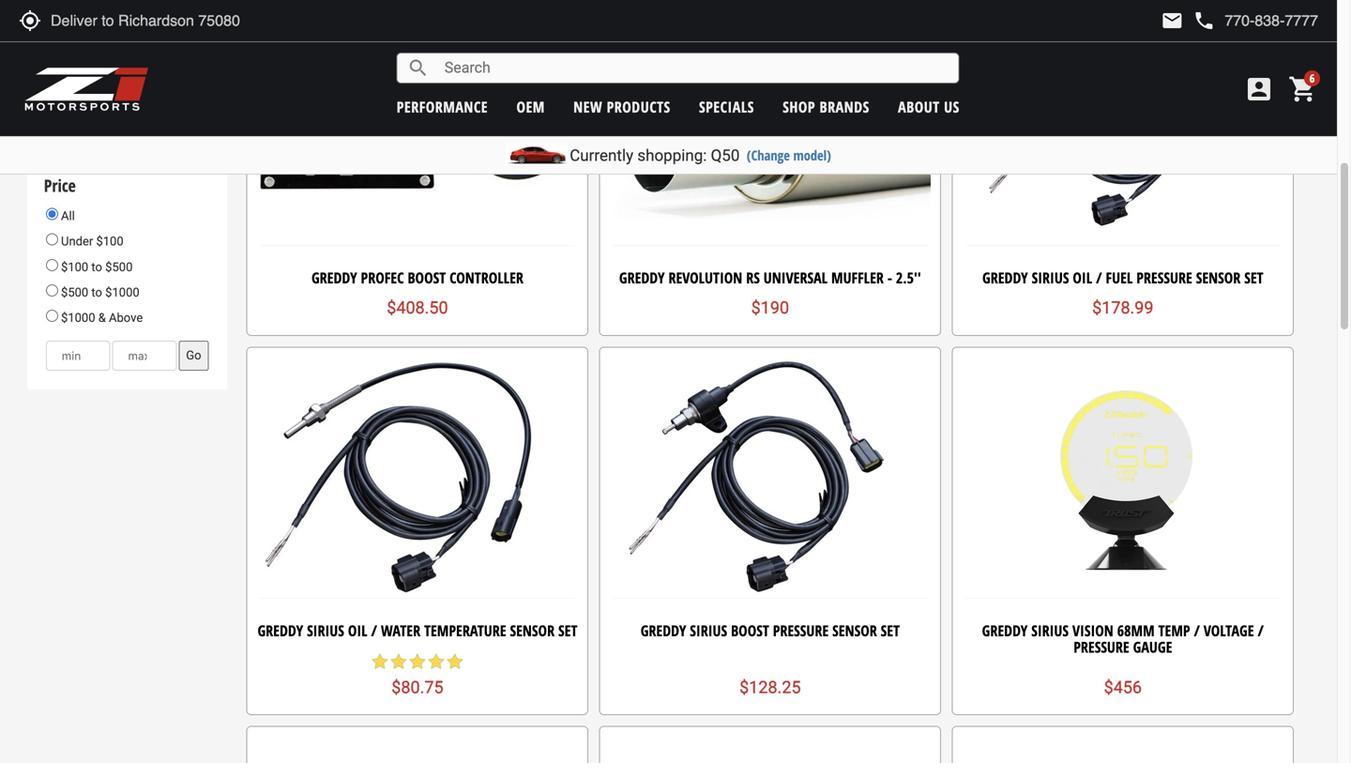 Task type: describe. For each thing, give the bounding box(es) containing it.
account_box link
[[1240, 74, 1279, 104]]

revolution
[[669, 268, 743, 288]]

min number field
[[46, 341, 110, 371]]

$178.99
[[1093, 298, 1154, 318]]

controller
[[450, 268, 524, 288]]

3 & up link from the top
[[46, 104, 209, 123]]

$408.50
[[387, 298, 448, 318]]

2.5''
[[896, 268, 922, 288]]

mail
[[1161, 9, 1184, 32]]

2 & up link from the top
[[46, 85, 209, 105]]

shop brands link
[[783, 97, 870, 117]]

oem link
[[517, 97, 545, 117]]

temp
[[1159, 620, 1191, 641]]

Search search field
[[430, 54, 959, 83]]

shop
[[783, 97, 816, 117]]

3 & up from the top
[[130, 107, 156, 121]]

sirius for greddy sirius oil / fuel pressure sensor set
[[1032, 268, 1069, 288]]

2 & up from the top
[[130, 88, 156, 102]]

sirius for greddy sirius oil / water temperature sensor set
[[307, 620, 344, 641]]

rs
[[746, 268, 760, 288]]

muffler
[[832, 268, 884, 288]]

temperature
[[424, 620, 506, 641]]

currently
[[570, 146, 634, 165]]

greddy for greddy sirius oil / water temperature sensor set
[[258, 620, 303, 641]]

0 horizontal spatial $500
[[61, 285, 88, 299]]

0 horizontal spatial pressure
[[773, 620, 829, 641]]

ratings
[[44, 18, 92, 41]]

about us link
[[898, 97, 960, 117]]

about us
[[898, 97, 960, 117]]

fuel
[[1106, 268, 1133, 288]]

sirius for greddy sirius boost pressure sensor set
[[690, 620, 727, 641]]

gauge
[[1133, 637, 1173, 657]]

greddy for greddy revolution rs universal muffler - 2.5''
[[619, 268, 665, 288]]

to for $500
[[91, 285, 102, 299]]

greddy for greddy sirius vision 68mm temp / voltage / pressure gauge
[[982, 620, 1028, 641]]

greddy sirius vision 68mm temp / voltage / pressure gauge
[[982, 620, 1264, 657]]

greddy sirius oil / fuel pressure sensor set
[[983, 268, 1264, 288]]

specials link
[[699, 97, 754, 117]]

(change
[[747, 146, 790, 164]]

2 star from the left
[[389, 652, 408, 671]]

to for $100
[[91, 260, 102, 274]]

above
[[109, 311, 143, 325]]

1 horizontal spatial sensor
[[833, 620, 877, 641]]

boost for pressure
[[731, 620, 769, 641]]

greddy sirius boost pressure sensor set
[[641, 620, 900, 641]]

greddy for greddy sirius boost pressure sensor set
[[641, 620, 686, 641]]

3 up from the top
[[141, 107, 156, 121]]

$190
[[751, 298, 789, 318]]

products
[[607, 97, 671, 117]]

under
[[61, 234, 93, 248]]

/ left water
[[371, 620, 377, 641]]

$80.75
[[392, 678, 444, 697]]

1 & up link from the top
[[46, 66, 209, 86]]

search
[[407, 57, 430, 79]]

specials
[[699, 97, 754, 117]]

shopping_cart
[[1289, 74, 1319, 104]]

0 vertical spatial $100
[[96, 234, 124, 248]]

$500 to $1000
[[58, 285, 140, 299]]

go
[[186, 348, 201, 362]]

pressure inside greddy sirius vision 68mm temp / voltage / pressure gauge
[[1074, 637, 1130, 657]]

shopping_cart link
[[1284, 74, 1319, 104]]

performance
[[397, 97, 488, 117]]

sensor for temperature
[[510, 620, 555, 641]]

-
[[888, 268, 892, 288]]

voltage
[[1204, 620, 1254, 641]]

profec
[[361, 268, 404, 288]]

about
[[898, 97, 940, 117]]

oil for water
[[348, 620, 368, 641]]

sirius for greddy sirius vision 68mm temp / voltage / pressure gauge
[[1032, 620, 1069, 641]]

performance link
[[397, 97, 488, 117]]

under  $100
[[58, 234, 124, 248]]

/ left fuel
[[1096, 268, 1102, 288]]



Task type: vqa. For each thing, say whether or not it's contained in the screenshot.
Used Part
no



Task type: locate. For each thing, give the bounding box(es) containing it.
0 vertical spatial oil
[[1073, 268, 1093, 288]]

/
[[1096, 268, 1102, 288], [371, 620, 377, 641], [1194, 620, 1200, 641], [1258, 620, 1264, 641]]

1 vertical spatial boost
[[731, 620, 769, 641]]

pressure up $456
[[1074, 637, 1130, 657]]

0 vertical spatial to
[[91, 260, 102, 274]]

$500 down $100 to $500
[[61, 285, 88, 299]]

None radio
[[46, 208, 58, 220], [46, 233, 58, 246], [46, 259, 58, 271], [46, 284, 58, 296], [46, 310, 58, 322], [46, 208, 58, 220], [46, 233, 58, 246], [46, 259, 58, 271], [46, 284, 58, 296], [46, 310, 58, 322]]

1 star from the left
[[371, 652, 389, 671]]

1 to from the top
[[91, 260, 102, 274]]

$456
[[1104, 678, 1142, 697]]

new products link
[[574, 97, 671, 117]]

q50
[[711, 146, 740, 165]]

shopping:
[[638, 146, 707, 165]]

oil
[[1073, 268, 1093, 288], [348, 620, 368, 641]]

sirius inside greddy sirius vision 68mm temp / voltage / pressure gauge
[[1032, 620, 1069, 641]]

mail link
[[1161, 9, 1184, 32]]

pressure up '$128.25'
[[773, 620, 829, 641]]

$1000 down '$500 to $1000'
[[61, 311, 95, 325]]

1 vertical spatial $500
[[61, 285, 88, 299]]

pressure right fuel
[[1137, 268, 1193, 288]]

0 vertical spatial $500
[[105, 260, 133, 274]]

to
[[91, 260, 102, 274], [91, 285, 102, 299]]

greddy
[[312, 268, 357, 288], [619, 268, 665, 288], [983, 268, 1028, 288], [258, 620, 303, 641], [641, 620, 686, 641], [982, 620, 1028, 641]]

greddy profec boost controller
[[312, 268, 524, 288]]

mail phone
[[1161, 9, 1216, 32]]

0 vertical spatial $1000
[[105, 285, 140, 299]]

star star star star star $80.75
[[371, 652, 465, 697]]

(change model) link
[[747, 146, 831, 164]]

0 vertical spatial & up
[[130, 69, 156, 83]]

sirius
[[1032, 268, 1069, 288], [307, 620, 344, 641], [690, 620, 727, 641], [1032, 620, 1069, 641]]

$100 to $500
[[58, 260, 133, 274]]

z1 motorsports logo image
[[23, 66, 150, 113]]

all
[[58, 209, 75, 223]]

account_box
[[1245, 74, 1275, 104]]

0 horizontal spatial $100
[[61, 260, 88, 274]]

/ right temp
[[1194, 620, 1200, 641]]

greddy for greddy profec boost controller
[[312, 268, 357, 288]]

2 vertical spatial up
[[141, 107, 156, 121]]

68mm
[[1118, 620, 1155, 641]]

model)
[[794, 146, 831, 164]]

1 vertical spatial to
[[91, 285, 102, 299]]

boost
[[408, 268, 446, 288], [731, 620, 769, 641]]

sensor for pressure
[[1196, 268, 1241, 288]]

pressure
[[1137, 268, 1193, 288], [773, 620, 829, 641], [1074, 637, 1130, 657]]

new
[[574, 97, 603, 117]]

1 vertical spatial oil
[[348, 620, 368, 641]]

1 horizontal spatial set
[[881, 620, 900, 641]]

star
[[371, 652, 389, 671], [389, 652, 408, 671], [408, 652, 427, 671], [427, 652, 446, 671], [446, 652, 465, 671]]

0 horizontal spatial $1000
[[61, 311, 95, 325]]

set for greddy sirius oil / water temperature sensor set
[[558, 620, 578, 641]]

1 & up from the top
[[130, 69, 156, 83]]

1 horizontal spatial oil
[[1073, 268, 1093, 288]]

to down $100 to $500
[[91, 285, 102, 299]]

max number field
[[112, 341, 177, 371]]

oem
[[517, 97, 545, 117]]

2 horizontal spatial set
[[1245, 268, 1264, 288]]

$100 up $100 to $500
[[96, 234, 124, 248]]

set
[[1245, 268, 1264, 288], [558, 620, 578, 641], [881, 620, 900, 641]]

vision
[[1073, 620, 1114, 641]]

oil left fuel
[[1073, 268, 1093, 288]]

my_location
[[19, 9, 41, 32]]

4 star from the left
[[427, 652, 446, 671]]

greddy sirius oil / water temperature sensor set
[[258, 620, 578, 641]]

universal
[[764, 268, 828, 288]]

/ right voltage
[[1258, 620, 1264, 641]]

greddy revolution rs universal muffler - 2.5''
[[619, 268, 922, 288]]

greddy for greddy sirius oil / fuel pressure sensor set
[[983, 268, 1028, 288]]

$100
[[96, 234, 124, 248], [61, 260, 88, 274]]

brands
[[820, 97, 870, 117]]

2 to from the top
[[91, 285, 102, 299]]

$1000 up above
[[105, 285, 140, 299]]

& up link
[[46, 66, 209, 86], [46, 85, 209, 105], [46, 104, 209, 123]]

1 up from the top
[[141, 69, 156, 83]]

&
[[130, 69, 138, 83], [130, 88, 138, 102], [130, 107, 138, 121], [98, 311, 106, 325]]

0 horizontal spatial sensor
[[510, 620, 555, 641]]

phone
[[1193, 9, 1216, 32]]

currently shopping: q50 (change model)
[[570, 146, 831, 165]]

0 horizontal spatial oil
[[348, 620, 368, 641]]

oil left water
[[348, 620, 368, 641]]

boost up '$408.50'
[[408, 268, 446, 288]]

boost up '$128.25'
[[731, 620, 769, 641]]

$500
[[105, 260, 133, 274], [61, 285, 88, 299]]

$128.25
[[740, 678, 801, 697]]

2 horizontal spatial pressure
[[1137, 268, 1193, 288]]

1 horizontal spatial $100
[[96, 234, 124, 248]]

0 horizontal spatial boost
[[408, 268, 446, 288]]

greddy inside greddy sirius vision 68mm temp / voltage / pressure gauge
[[982, 620, 1028, 641]]

1 horizontal spatial $1000
[[105, 285, 140, 299]]

0 horizontal spatial set
[[558, 620, 578, 641]]

1 vertical spatial $100
[[61, 260, 88, 274]]

5 star from the left
[[446, 652, 465, 671]]

1 vertical spatial up
[[141, 88, 156, 102]]

sensor
[[1196, 268, 1241, 288], [510, 620, 555, 641], [833, 620, 877, 641]]

1 horizontal spatial pressure
[[1074, 637, 1130, 657]]

1 horizontal spatial boost
[[731, 620, 769, 641]]

2 vertical spatial & up
[[130, 107, 156, 121]]

2 up from the top
[[141, 88, 156, 102]]

phone link
[[1193, 9, 1319, 32]]

shop brands
[[783, 97, 870, 117]]

1 vertical spatial $1000
[[61, 311, 95, 325]]

price
[[44, 174, 76, 197]]

0 vertical spatial boost
[[408, 268, 446, 288]]

$100 down "under"
[[61, 260, 88, 274]]

$1000
[[105, 285, 140, 299], [61, 311, 95, 325]]

us
[[944, 97, 960, 117]]

water
[[381, 620, 421, 641]]

& up
[[130, 69, 156, 83], [130, 88, 156, 102], [130, 107, 156, 121]]

1 vertical spatial & up
[[130, 88, 156, 102]]

$1000 & above
[[58, 311, 143, 325]]

$500 up '$500 to $1000'
[[105, 260, 133, 274]]

new products
[[574, 97, 671, 117]]

set for greddy sirius oil / fuel pressure sensor set
[[1245, 268, 1264, 288]]

oil for fuel
[[1073, 268, 1093, 288]]

1 horizontal spatial $500
[[105, 260, 133, 274]]

0 vertical spatial up
[[141, 69, 156, 83]]

3 star from the left
[[408, 652, 427, 671]]

boost for controller
[[408, 268, 446, 288]]

up
[[141, 69, 156, 83], [141, 88, 156, 102], [141, 107, 156, 121]]

to up '$500 to $1000'
[[91, 260, 102, 274]]

2 horizontal spatial sensor
[[1196, 268, 1241, 288]]

go button
[[179, 341, 209, 371]]



